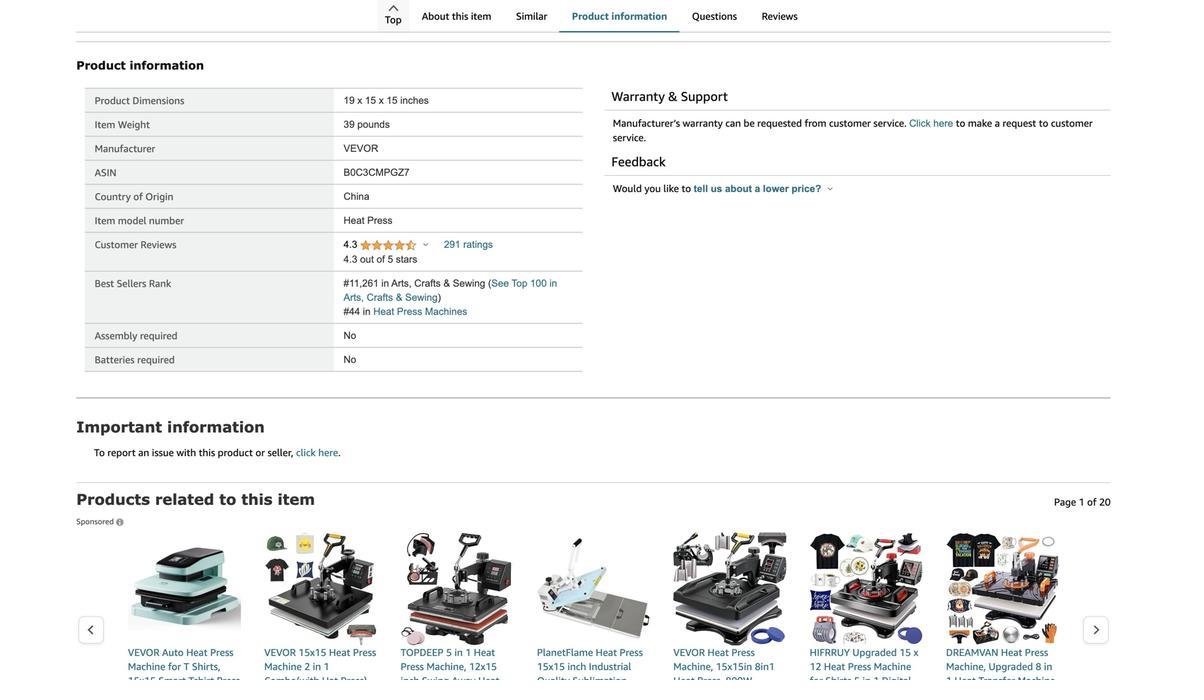 Task type: locate. For each thing, give the bounding box(es) containing it.
popover image left 291
[[423, 243, 428, 246]]

page 1 of 20
[[1054, 496, 1111, 508]]

0 horizontal spatial customer
[[829, 117, 871, 129]]

in inside vevor 15x15 heat press machine 2 in 1 combo(with hat press
[[313, 661, 321, 673]]

auto
[[162, 647, 184, 659]]

4.3 for 4.3
[[344, 239, 360, 250]]

3 machine from the left
[[874, 661, 911, 673]]

in right #11,261
[[381, 278, 389, 289]]

reviews right the questions
[[762, 10, 798, 22]]

0 vertical spatial product information
[[572, 10, 667, 22]]

2 0- from the left
[[504, 1, 513, 12]]

popover image inside 4.3 button
[[423, 243, 428, 246]]

item for item model number
[[95, 215, 115, 226]]

3 0-999s from the left
[[598, 1, 627, 12]]

asin
[[95, 167, 116, 178]]

for down 12 at bottom right
[[810, 675, 823, 680]]

2 vertical spatial of
[[1087, 496, 1097, 508]]

rank
[[149, 278, 171, 289]]

heat up shirts,
[[186, 647, 208, 659]]

vevor left "auto" at the bottom of the page
[[128, 647, 160, 659]]

here right 'click'
[[933, 118, 953, 129]]

press inside planetflame heat press 15x15 inch industrial quality sublimati
[[620, 647, 643, 659]]

a
[[995, 117, 1000, 129], [755, 183, 760, 194]]

15x15 up quality
[[537, 661, 565, 673]]

1 horizontal spatial &
[[444, 278, 450, 289]]

1 horizontal spatial 5
[[446, 647, 452, 659]]

0 vertical spatial 15x15
[[298, 647, 326, 659]]

1 inside vevor 15x15 heat press machine 2 in 1 combo(with hat press
[[324, 661, 329, 673]]

for inside the hifrruy upgraded 15 x 12 heat press machine for shirts 5 in 1 digit
[[810, 675, 823, 680]]

1 vertical spatial a
[[755, 183, 760, 194]]

press up industrial
[[620, 647, 643, 659]]

2 horizontal spatial machine
[[874, 661, 911, 673]]

crafts up )
[[414, 278, 441, 289]]

press left the topdeep
[[353, 647, 376, 659]]

1 no from the top
[[344, 330, 356, 341]]

1 vertical spatial inch
[[401, 675, 419, 680]]

2 horizontal spatial of
[[1087, 496, 1097, 508]]

heat up 12x15
[[474, 647, 495, 659]]

product up item weight
[[95, 95, 130, 106]]

1 horizontal spatial upgraded
[[989, 661, 1033, 673]]

click here link
[[296, 447, 338, 459]]

1 horizontal spatial inch
[[568, 661, 586, 673]]

item down click
[[278, 490, 315, 508]]

0 vertical spatial reviews
[[762, 10, 798, 22]]

for up smart
[[168, 661, 181, 673]]

2 machine, from the left
[[673, 661, 713, 673]]

x up pounds
[[379, 95, 384, 106]]

2 horizontal spatial 15
[[900, 647, 911, 659]]

sewing left (
[[453, 278, 485, 289]]

in right 100
[[549, 278, 557, 289]]

0 vertical spatial crafts
[[414, 278, 441, 289]]

1 vertical spatial information
[[130, 58, 204, 72]]

product information
[[572, 10, 667, 22], [76, 58, 204, 72]]

machine inside vevor auto heat press machine for t shirts, 15x15 smart tshirt pre
[[128, 661, 165, 673]]

0 vertical spatial item
[[95, 119, 115, 130]]

1 down 'dreamvan'
[[946, 675, 952, 680]]

upgraded right hifrruy
[[853, 647, 897, 659]]

15x15in
[[716, 661, 752, 673]]

top left 100
[[512, 278, 527, 289]]

1 vertical spatial 4.3
[[344, 254, 357, 265]]

machine,
[[427, 661, 466, 673], [673, 661, 713, 673], [946, 661, 986, 673]]

this right about in the top of the page
[[452, 10, 468, 22]]

2 customer from the left
[[1051, 117, 1093, 129]]

vevor 15x15 heat press machine 2 in 1 combo(with hat press link
[[264, 533, 377, 680]]

2 machine from the left
[[264, 661, 302, 673]]

press up 8
[[1025, 647, 1048, 659]]

1 up hat
[[324, 661, 329, 673]]

2 horizontal spatial &
[[668, 89, 678, 104]]

0 horizontal spatial for
[[168, 661, 181, 673]]

15x15
[[298, 647, 326, 659], [537, 661, 565, 673], [128, 675, 156, 680]]

1 horizontal spatial this
[[241, 490, 273, 508]]

of right out
[[377, 254, 385, 265]]

0 horizontal spatial machine,
[[427, 661, 466, 673]]

top inside see top 100 in arts, crafts & sewing
[[512, 278, 527, 289]]

1 vertical spatial required
[[137, 354, 175, 366]]

to report an issue with this product or seller, click here .
[[94, 447, 341, 459]]

1 vertical spatial 15x15
[[537, 661, 565, 673]]

here right click
[[318, 447, 338, 459]]

machine
[[128, 661, 165, 673], [264, 661, 302, 673], [874, 661, 911, 673]]

0 horizontal spatial 15
[[365, 95, 376, 106]]

vevor down "39 pounds"
[[344, 143, 378, 154]]

customer right the from
[[829, 117, 871, 129]]

0 vertical spatial service.
[[874, 117, 907, 129]]

press down the #11,261 in arts, crafts & sewing (
[[397, 306, 422, 317]]

1 machine from the left
[[128, 661, 165, 673]]

#11,261
[[344, 278, 379, 289]]

item left the weight at the left
[[95, 119, 115, 130]]

heat inside vevor auto heat press machine for t shirts, 15x15 smart tshirt pre
[[186, 647, 208, 659]]

1 vertical spatial product information
[[76, 58, 204, 72]]

machine, for dreamvan
[[946, 661, 986, 673]]

vevor up combo(with
[[264, 647, 296, 659]]

vevor up press,
[[673, 647, 705, 659]]

3 machine, from the left
[[946, 661, 986, 673]]

reviews down number
[[141, 239, 176, 250]]

15 inside the hifrruy upgraded 15 x 12 heat press machine for shirts 5 in 1 digit
[[900, 647, 911, 659]]

1 vertical spatial top
[[512, 278, 527, 289]]

0 vertical spatial &
[[668, 89, 678, 104]]

in inside topdeep 5 in 1 heat press machine, 12x15 inch swing away he
[[455, 647, 463, 659]]

vevor inside vevor auto heat press machine for t shirts, 15x15 smart tshirt pre
[[128, 647, 160, 659]]

vevor 15x15 heat press machine 2 in 1 combo(with hat press), 360° swing away digital tshirt press machine, clamshell heat transfer sublimation for printing t-shirt hat cap pillow bag image
[[264, 533, 377, 646]]

customer right request
[[1051, 117, 1093, 129]]

1 inside dreamvan heat press machine, upgraded 8 in 1 heat transfer machin
[[946, 675, 952, 680]]

1 vertical spatial service.
[[613, 132, 646, 143]]

required up batteries required
[[140, 330, 177, 342]]

1 vertical spatial of
[[377, 254, 385, 265]]

product dimensions
[[95, 95, 184, 106]]

100
[[530, 278, 547, 289]]

1 horizontal spatial machine
[[264, 661, 302, 673]]

0 horizontal spatial service.
[[613, 132, 646, 143]]

batteries
[[95, 354, 135, 366]]

19
[[344, 95, 355, 106]]

1 horizontal spatial for
[[810, 675, 823, 680]]

1 horizontal spatial sewing
[[453, 278, 485, 289]]

list
[[105, 533, 1083, 680]]

1 vertical spatial item
[[95, 215, 115, 226]]

item right about in the top of the page
[[471, 10, 491, 22]]

hifrruy upgraded 15 x 12 heat press machine for shirts 5 in 1 digit link
[[810, 533, 923, 680]]

2 horizontal spatial 5
[[854, 675, 860, 680]]

item down country
[[95, 215, 115, 226]]

2 no from the top
[[344, 354, 356, 365]]

popover image right price?
[[828, 187, 833, 190]]

5 right the topdeep
[[446, 647, 452, 659]]

0 vertical spatial this
[[452, 10, 468, 22]]

1 horizontal spatial customer
[[1051, 117, 1093, 129]]

1 right page
[[1079, 496, 1085, 508]]

heat up hat
[[329, 647, 350, 659]]

upgraded up transfer
[[989, 661, 1033, 673]]

4.3 inside button
[[344, 239, 360, 250]]

machine inside the hifrruy upgraded 15 x 12 heat press machine for shirts 5 in 1 digit
[[874, 661, 911, 673]]

required down assembly required
[[137, 354, 175, 366]]

0 horizontal spatial item
[[278, 490, 315, 508]]

4.3 out of 5 stars
[[344, 254, 417, 265]]

15x15 up 2
[[298, 647, 326, 659]]

0 vertical spatial required
[[140, 330, 177, 342]]

0 horizontal spatial upgraded
[[853, 647, 897, 659]]

0 horizontal spatial machine
[[128, 661, 165, 673]]

0 horizontal spatial sewing
[[405, 292, 438, 303]]

0 vertical spatial popover image
[[828, 187, 833, 190]]

industrial
[[589, 661, 631, 673]]

0 vertical spatial arts,
[[391, 278, 412, 289]]

with
[[176, 447, 196, 459]]

service. left 'click'
[[874, 117, 907, 129]]

heat up industrial
[[596, 647, 617, 659]]

product up product dimensions
[[76, 58, 126, 72]]

heat left press,
[[673, 675, 695, 680]]

topdeep 5 in 1 heat press machine, 12x15 inch swing away he link
[[401, 533, 514, 680]]

like
[[663, 183, 679, 194]]

product
[[218, 447, 253, 459]]

shirts,
[[192, 661, 220, 673]]

previous image
[[87, 625, 95, 636]]

in right shirts
[[863, 675, 871, 680]]

2 4.3 from the top
[[344, 254, 357, 265]]

2 vertical spatial 5
[[854, 675, 860, 680]]

1 item from the top
[[95, 119, 115, 130]]

hifrruy upgraded 15 x 12 heat press machine for shirts 5 in 1 digital swing heat press sublimation machine industrial-quality powerpress heat press machine for t-shirt mug hats plate cap (5 in 1) image
[[810, 533, 923, 646]]

planetflame
[[537, 647, 593, 659]]

product
[[572, 10, 609, 22], [76, 58, 126, 72], [95, 95, 130, 106]]

1 horizontal spatial machine,
[[673, 661, 713, 673]]

vevor inside 'vevor heat press machine, 15x15in 8in1 heat press, 80'
[[673, 647, 705, 659]]

heat down china
[[344, 215, 365, 226]]

1 vertical spatial popover image
[[423, 243, 428, 246]]

1 horizontal spatial popover image
[[828, 187, 833, 190]]

1 horizontal spatial here
[[933, 118, 953, 129]]

x
[[357, 95, 362, 106], [379, 95, 384, 106], [914, 647, 918, 659]]

item model number
[[95, 215, 184, 226]]

0 horizontal spatial of
[[133, 191, 143, 202]]

15x15 inside vevor 15x15 heat press machine 2 in 1 combo(with hat press
[[298, 647, 326, 659]]

4.3 up out
[[344, 239, 360, 250]]

china
[[344, 191, 369, 202]]

in inside dreamvan heat press machine, upgraded 8 in 1 heat transfer machin
[[1044, 661, 1052, 673]]

1 up 12x15
[[465, 647, 471, 659]]

15x15 left smart
[[128, 675, 156, 680]]

1 vertical spatial this
[[199, 447, 215, 459]]

vevor inside vevor 15x15 heat press machine 2 in 1 combo(with hat press
[[264, 647, 296, 659]]

1 vertical spatial sewing
[[405, 292, 438, 303]]

in inside the hifrruy upgraded 15 x 12 heat press machine for shirts 5 in 1 digit
[[863, 675, 871, 680]]

15 for hifrruy
[[900, 647, 911, 659]]

& left support
[[668, 89, 678, 104]]

1 horizontal spatial x
[[379, 95, 384, 106]]

sponsored
[[76, 517, 116, 526]]

sewing
[[453, 278, 485, 289], [405, 292, 438, 303]]

4.3
[[344, 239, 360, 250], [344, 254, 357, 265]]

in up 'away'
[[455, 647, 463, 659]]

& up machines
[[444, 278, 450, 289]]

click
[[909, 118, 931, 129]]

arts, down 'stars'
[[391, 278, 412, 289]]

15 right 19
[[365, 95, 376, 106]]

0-999s
[[411, 1, 440, 12], [504, 1, 534, 12], [598, 1, 627, 12], [692, 1, 721, 12]]

inch inside topdeep 5 in 1 heat press machine, 12x15 inch swing away he
[[401, 675, 419, 680]]

inches
[[400, 95, 429, 106]]

machine, up swing
[[427, 661, 466, 673]]

15 for 19
[[365, 95, 376, 106]]

1 vertical spatial upgraded
[[989, 661, 1033, 673]]

product right similar
[[572, 10, 609, 22]]

0 horizontal spatial &
[[396, 292, 402, 303]]

4.3 left out
[[344, 254, 357, 265]]

1 horizontal spatial 15x15
[[298, 647, 326, 659]]

here
[[933, 118, 953, 129], [318, 447, 338, 459]]

1 right shirts
[[873, 675, 879, 680]]

2 horizontal spatial this
[[452, 10, 468, 22]]

machine, inside 'vevor heat press machine, 15x15in 8in1 heat press, 80'
[[673, 661, 713, 673]]

in right 2
[[313, 661, 321, 673]]

5
[[388, 254, 393, 265], [446, 647, 452, 659], [854, 675, 860, 680]]

8
[[1036, 661, 1041, 673]]

press
[[367, 215, 393, 226], [397, 306, 422, 317], [210, 647, 234, 659], [353, 647, 376, 659], [620, 647, 643, 659], [732, 647, 755, 659], [1025, 647, 1048, 659], [401, 661, 424, 673], [848, 661, 871, 673]]

this right with
[[199, 447, 215, 459]]

x inside the hifrruy upgraded 15 x 12 heat press machine for shirts 5 in 1 digit
[[914, 647, 918, 659]]

2 horizontal spatial x
[[914, 647, 918, 659]]

away
[[452, 675, 476, 680]]

& up #44 in heat press machines
[[396, 292, 402, 303]]

customer
[[95, 239, 138, 250]]

x left 'dreamvan'
[[914, 647, 918, 659]]

1 vertical spatial &
[[444, 278, 450, 289]]

would you like to
[[613, 183, 694, 194]]

vevor
[[344, 143, 378, 154], [128, 647, 160, 659], [264, 647, 296, 659], [673, 647, 705, 659]]

popover image inside tell us about a lower price? button
[[828, 187, 833, 190]]

heat inside vevor 15x15 heat press machine 2 in 1 combo(with hat press
[[329, 647, 350, 659]]

machine, up press,
[[673, 661, 713, 673]]

1 horizontal spatial crafts
[[414, 278, 441, 289]]

inch
[[568, 661, 586, 673], [401, 675, 419, 680]]

1 machine, from the left
[[427, 661, 466, 673]]

5 down 4.3 button at left
[[388, 254, 393, 265]]

in right 8
[[1044, 661, 1052, 673]]

no for assembly required
[[344, 330, 356, 341]]

of left 20 on the bottom of page
[[1087, 496, 1097, 508]]

of left origin
[[133, 191, 143, 202]]

1 horizontal spatial top
[[512, 278, 527, 289]]

0 vertical spatial top
[[385, 14, 402, 25]]

0 horizontal spatial arts,
[[344, 292, 364, 303]]

of
[[133, 191, 143, 202], [377, 254, 385, 265], [1087, 496, 1097, 508]]

dreamvan heat press machine, upgraded 8 in 1 heat transfer machin
[[946, 647, 1058, 680]]

0 horizontal spatial crafts
[[367, 292, 393, 303]]

15x15 inside planetflame heat press 15x15 inch industrial quality sublimati
[[537, 661, 565, 673]]

1
[[1079, 496, 1085, 508], [465, 647, 471, 659], [324, 661, 329, 673], [873, 675, 879, 680], [946, 675, 952, 680]]

see
[[491, 278, 509, 289]]

1 horizontal spatial 15
[[387, 95, 398, 106]]

country of origin
[[95, 191, 173, 202]]

vevor for vevor heat press machine, 15x15in 8in1 heat press, 80
[[673, 647, 705, 659]]

for
[[168, 661, 181, 673], [810, 675, 823, 680]]

popover image
[[828, 187, 833, 190], [423, 243, 428, 246]]

15 left inches
[[387, 95, 398, 106]]

dreamvan heat press machine, upgraded 8 in 1 heat transfer machine, 12" x 15" digital industrial sublimation heat printing combo with 360 degree rotation swing away for t-shirt hat cap mug plate image
[[946, 533, 1059, 646]]

sewing inside see top 100 in arts, crafts & sewing
[[405, 292, 438, 303]]

item
[[95, 119, 115, 130], [95, 215, 115, 226]]

machine for 15x15
[[128, 661, 165, 673]]

1 vertical spatial item
[[278, 490, 315, 508]]

1 vertical spatial no
[[344, 354, 356, 365]]

b0c3cmpgz7
[[344, 167, 410, 178]]

t
[[184, 661, 189, 673]]

1 horizontal spatial reviews
[[762, 10, 798, 22]]

sewing up heat press machines link
[[405, 292, 438, 303]]

1 vertical spatial here
[[318, 447, 338, 459]]

machine, inside topdeep 5 in 1 heat press machine, 12x15 inch swing away he
[[427, 661, 466, 673]]

item for item weight
[[95, 119, 115, 130]]

5 right shirts
[[854, 675, 860, 680]]

page
[[1054, 496, 1076, 508]]

0 horizontal spatial a
[[755, 183, 760, 194]]

x right 19
[[357, 95, 362, 106]]

1 vertical spatial for
[[810, 675, 823, 680]]

2 horizontal spatial machine,
[[946, 661, 986, 673]]

to left tell
[[682, 183, 691, 194]]

8in1
[[755, 661, 775, 673]]

request
[[1003, 117, 1036, 129]]

0 vertical spatial for
[[168, 661, 181, 673]]

0 vertical spatial inch
[[568, 661, 586, 673]]

reviews
[[762, 10, 798, 22], [141, 239, 176, 250]]

1 999s from the left
[[420, 1, 440, 12]]

press up shirts,
[[210, 647, 234, 659]]

1 vertical spatial arts,
[[344, 292, 364, 303]]

2 item from the top
[[95, 215, 115, 226]]

inch left swing
[[401, 675, 419, 680]]

products
[[76, 490, 150, 508]]

assembly
[[95, 330, 137, 342]]

press up 15x15in
[[732, 647, 755, 659]]

0 horizontal spatial 15x15
[[128, 675, 156, 680]]

0 horizontal spatial inch
[[401, 675, 419, 680]]

no
[[344, 330, 356, 341], [344, 354, 356, 365]]

hifrruy
[[810, 647, 850, 659]]

0 vertical spatial a
[[995, 117, 1000, 129]]

0 vertical spatial sewing
[[453, 278, 485, 289]]

a right 'make'
[[995, 117, 1000, 129]]

machine, down 'dreamvan'
[[946, 661, 986, 673]]

of for page 1 of 20
[[1087, 496, 1097, 508]]

0 vertical spatial 5
[[388, 254, 393, 265]]

inch down planetflame at the left bottom of the page
[[568, 661, 586, 673]]

2 vertical spatial information
[[167, 418, 265, 436]]

machine inside vevor 15x15 heat press machine 2 in 1 combo(with hat press
[[264, 661, 302, 673]]

1 vertical spatial 5
[[446, 647, 452, 659]]

assembly required
[[95, 330, 177, 342]]

service. down manufacturer's
[[613, 132, 646, 143]]

click
[[296, 447, 316, 459]]

customer reviews
[[95, 239, 176, 250]]

upgraded inside the hifrruy upgraded 15 x 12 heat press machine for shirts 5 in 1 digit
[[853, 647, 897, 659]]

vevor 15x15 heat press machine 2 in 1 combo(with hat press
[[264, 647, 376, 680]]

1 horizontal spatial product information
[[572, 10, 667, 22]]

crafts down #11,261
[[367, 292, 393, 303]]

in inside see top 100 in arts, crafts & sewing
[[549, 278, 557, 289]]

arts, up #44
[[344, 292, 364, 303]]

press down the topdeep
[[401, 661, 424, 673]]

top left about in the top of the page
[[385, 14, 402, 25]]

vevor for vevor 15x15 heat press machine 2 in 1 combo(with hat press
[[264, 647, 296, 659]]

heat up shirts
[[824, 661, 845, 673]]

machine, inside dreamvan heat press machine, upgraded 8 in 1 heat transfer machin
[[946, 661, 986, 673]]

0 horizontal spatial popover image
[[423, 243, 428, 246]]

a left the lower
[[755, 183, 760, 194]]

1 horizontal spatial a
[[995, 117, 1000, 129]]

1 vertical spatial reviews
[[141, 239, 176, 250]]

press up shirts
[[848, 661, 871, 673]]

0 horizontal spatial x
[[357, 95, 362, 106]]

15 left 'dreamvan'
[[900, 647, 911, 659]]

1 4.3 from the top
[[344, 239, 360, 250]]

19 x 15 x 15 inches
[[344, 95, 429, 106]]

in right #44
[[363, 306, 371, 317]]

12
[[810, 661, 821, 673]]



Task type: vqa. For each thing, say whether or not it's contained in the screenshot.


Task type: describe. For each thing, give the bounding box(es) containing it.
combo(with
[[264, 675, 319, 680]]

1 0- from the left
[[411, 1, 420, 12]]

291
[[444, 239, 461, 250]]

ratings
[[463, 239, 493, 250]]

see top 100 in arts, crafts & sewing
[[344, 278, 557, 303]]

press inside the hifrruy upgraded 15 x 12 heat press machine for shirts 5 in 1 digit
[[848, 661, 871, 673]]

heat press
[[344, 215, 393, 226]]

(
[[488, 278, 491, 289]]

upgraded inside dreamvan heat press machine, upgraded 8 in 1 heat transfer machin
[[989, 661, 1033, 673]]

list containing vevor auto heat press machine for t shirts, 15x15 smart tshirt pre
[[105, 533, 1083, 680]]

to make a request to customer service.
[[613, 117, 1093, 143]]

vevor auto heat press machine for t shirts, 15x15 smart tshirt pre
[[128, 647, 240, 680]]

about
[[725, 183, 752, 194]]

3 0- from the left
[[598, 1, 607, 12]]

lower
[[763, 183, 789, 194]]

to
[[94, 447, 105, 459]]

planetflame heat press 15x15 inch industrial quality sublimati
[[537, 647, 643, 680]]

#44 in heat press machines
[[344, 306, 467, 317]]

for inside vevor auto heat press machine for t shirts, 15x15 smart tshirt pre
[[168, 661, 181, 673]]

0 horizontal spatial here
[[318, 447, 338, 459]]

.
[[338, 447, 341, 459]]

0 vertical spatial item
[[471, 10, 491, 22]]

0 vertical spatial of
[[133, 191, 143, 202]]

2 vertical spatial this
[[241, 490, 273, 508]]

topdeep 5 in 1 heat press machine, 12x15 inch swing away he
[[401, 647, 504, 680]]

inch inside planetflame heat press 15x15 inch industrial quality sublimati
[[568, 661, 586, 673]]

best
[[95, 278, 114, 289]]

weight
[[118, 119, 150, 130]]

dimensions
[[133, 95, 184, 106]]

4.3 button
[[344, 239, 428, 253]]

about
[[422, 10, 449, 22]]

heat inside planetflame heat press 15x15 inch industrial quality sublimati
[[596, 647, 617, 659]]

1 inside the hifrruy upgraded 15 x 12 heat press machine for shirts 5 in 1 digit
[[873, 675, 879, 680]]

be
[[744, 117, 755, 129]]

2 999s from the left
[[513, 1, 534, 12]]

press,
[[697, 675, 723, 680]]

price?
[[792, 183, 821, 194]]

machine, for vevor
[[673, 661, 713, 673]]

batteries required
[[95, 354, 175, 366]]

39
[[344, 119, 355, 130]]

transfer
[[979, 675, 1015, 680]]

5 inside topdeep 5 in 1 heat press machine, 12x15 inch swing away he
[[446, 647, 452, 659]]

about this item
[[422, 10, 491, 22]]

1 0-999s from the left
[[411, 1, 440, 12]]

press inside vevor auto heat press machine for t shirts, 15x15 smart tshirt pre
[[210, 647, 234, 659]]

topdeep 5 in 1 heat press machine, 12x15 inch swing away heat press for sublimation, t shirt pressing machine multifunction, heat press transfer machine combo for t-shirt hat cap mug plate cap image
[[401, 533, 514, 646]]

related
[[155, 490, 214, 508]]

manufacturer's
[[613, 117, 680, 129]]

15x15 inside vevor auto heat press machine for t shirts, 15x15 smart tshirt pre
[[128, 675, 156, 680]]

stars
[[396, 254, 417, 265]]

tell us about a lower price?
[[694, 183, 824, 194]]

dreamvan
[[946, 647, 998, 659]]

4 0- from the left
[[692, 1, 701, 12]]

to right request
[[1039, 117, 1048, 129]]

tell us about a lower price? button
[[694, 183, 833, 194]]

5 inside the hifrruy upgraded 15 x 12 heat press machine for shirts 5 in 1 digit
[[854, 675, 860, 680]]

a inside to make a request to customer service.
[[995, 117, 1000, 129]]

support
[[681, 89, 728, 104]]

no for batteries required
[[344, 354, 356, 365]]

tshirt
[[188, 675, 214, 680]]

an
[[138, 447, 149, 459]]

quality
[[537, 675, 570, 680]]

)
[[438, 292, 441, 303]]

to right related in the bottom of the page
[[219, 490, 236, 508]]

x for hifrruy
[[914, 647, 918, 659]]

origin
[[145, 191, 173, 202]]

12x15
[[469, 661, 497, 673]]

here inside the "manufacturer's warranty can be requested from customer service. click here"
[[933, 118, 953, 129]]

heat inside the hifrruy upgraded 15 x 12 heat press machine for shirts 5 in 1 digit
[[824, 661, 845, 673]]

customer inside to make a request to customer service.
[[1051, 117, 1093, 129]]

0 horizontal spatial top
[[385, 14, 402, 25]]

hat
[[322, 675, 338, 680]]

heat right #44
[[373, 306, 394, 317]]

tell
[[694, 183, 708, 194]]

questions
[[692, 10, 737, 22]]

sellers
[[117, 278, 146, 289]]

1 customer from the left
[[829, 117, 871, 129]]

issue
[[152, 447, 174, 459]]

item weight
[[95, 119, 150, 130]]

important
[[76, 418, 162, 436]]

4 0-999s from the left
[[692, 1, 721, 12]]

vevor auto heat press machine for t shirts, 15x15 smart tshirt pre link
[[128, 533, 241, 680]]

service. inside to make a request to customer service.
[[613, 132, 646, 143]]

0 vertical spatial product
[[572, 10, 609, 22]]

vevor auto heat press machine for t shirts, 15x15 smart tshirt press machine with auto release, heating fast & evenly, intelligent heat press for sublimation, vinyl, heat transfer projects image
[[128, 533, 241, 646]]

warranty
[[683, 117, 723, 129]]

vevor for vevor auto heat press machine for t shirts, 15x15 smart tshirt pre
[[128, 647, 160, 659]]

number
[[149, 215, 184, 226]]

press up 4.3 button at left
[[367, 215, 393, 226]]

4 999s from the left
[[701, 1, 721, 12]]

make
[[968, 117, 992, 129]]

heat down 'dreamvan'
[[955, 675, 976, 680]]

x for 19
[[379, 95, 384, 106]]

0 horizontal spatial reviews
[[141, 239, 176, 250]]

similar
[[516, 10, 547, 22]]

1 inside topdeep 5 in 1 heat press machine, 12x15 inch swing away he
[[465, 647, 471, 659]]

heat up 15x15in
[[708, 647, 729, 659]]

2
[[304, 661, 310, 673]]

model
[[118, 215, 146, 226]]

of for 4.3 out of 5 stars
[[377, 254, 385, 265]]

1 horizontal spatial arts,
[[391, 278, 412, 289]]

& inside see top 100 in arts, crafts & sewing
[[396, 292, 402, 303]]

2 0-999s from the left
[[504, 1, 534, 12]]

4.3 for 4.3 out of 5 stars
[[344, 254, 357, 265]]

machine for combo(with
[[264, 661, 302, 673]]

vevor heat press machine, 15x15in 8in1 heat press, 800w sublimation machine, 360° rotation swing-away heat press, dual-tube heating printing for diy t-shirts cap mugs (black) image
[[673, 533, 786, 646]]

manufacturer's warranty can be requested from customer service. click here
[[613, 117, 953, 129]]

required for batteries required
[[137, 354, 175, 366]]

planetflame heat press 15x15 inch industrial quality sublimation heat press, slide out heat transfer machine for t-shirt, blue image
[[537, 533, 650, 646]]

press inside vevor 15x15 heat press machine 2 in 1 combo(with hat press
[[353, 647, 376, 659]]

1 vertical spatial product
[[76, 58, 126, 72]]

important information
[[76, 418, 265, 436]]

arts, inside see top 100 in arts, crafts & sewing
[[344, 292, 364, 303]]

vevor for vevor
[[344, 143, 378, 154]]

next image
[[1092, 625, 1100, 636]]

20
[[1099, 496, 1111, 508]]

sponsored link
[[76, 510, 124, 528]]

smart
[[158, 675, 186, 680]]

you
[[645, 183, 661, 194]]

click here link
[[909, 118, 953, 129]]

291 ratings link
[[444, 239, 493, 250]]

2 vertical spatial product
[[95, 95, 130, 106]]

press inside dreamvan heat press machine, upgraded 8 in 1 heat transfer machin
[[1025, 647, 1048, 659]]

warranty
[[612, 89, 665, 104]]

best sellers rank
[[95, 278, 171, 289]]

1 horizontal spatial service.
[[874, 117, 907, 129]]

0 vertical spatial information
[[611, 10, 667, 22]]

0 horizontal spatial this
[[199, 447, 215, 459]]

press inside topdeep 5 in 1 heat press machine, 12x15 inch swing away he
[[401, 661, 424, 673]]

vevor heat press machine, 15x15in 8in1 heat press, 80
[[673, 647, 780, 680]]

from
[[805, 117, 827, 129]]

products related to this item
[[76, 490, 315, 508]]

press inside 'vevor heat press machine, 15x15in 8in1 heat press, 80'
[[732, 647, 755, 659]]

heat up transfer
[[1001, 647, 1022, 659]]

3 999s from the left
[[607, 1, 627, 12]]

crafts inside see top 100 in arts, crafts & sewing
[[367, 292, 393, 303]]

heat inside topdeep 5 in 1 heat press machine, 12x15 inch swing away he
[[474, 647, 495, 659]]

heat press machines link
[[373, 306, 467, 317]]

country
[[95, 191, 131, 202]]

pounds
[[357, 119, 390, 130]]

required for assembly required
[[140, 330, 177, 342]]

39 pounds
[[344, 119, 390, 130]]

planetflame heat press 15x15 inch industrial quality sublimati link
[[537, 533, 650, 680]]

or
[[256, 447, 265, 459]]

#11,261 in arts, crafts & sewing (
[[344, 278, 491, 289]]

see top 100 in arts, crafts & sewing link
[[344, 278, 557, 303]]

to left 'make'
[[956, 117, 965, 129]]



